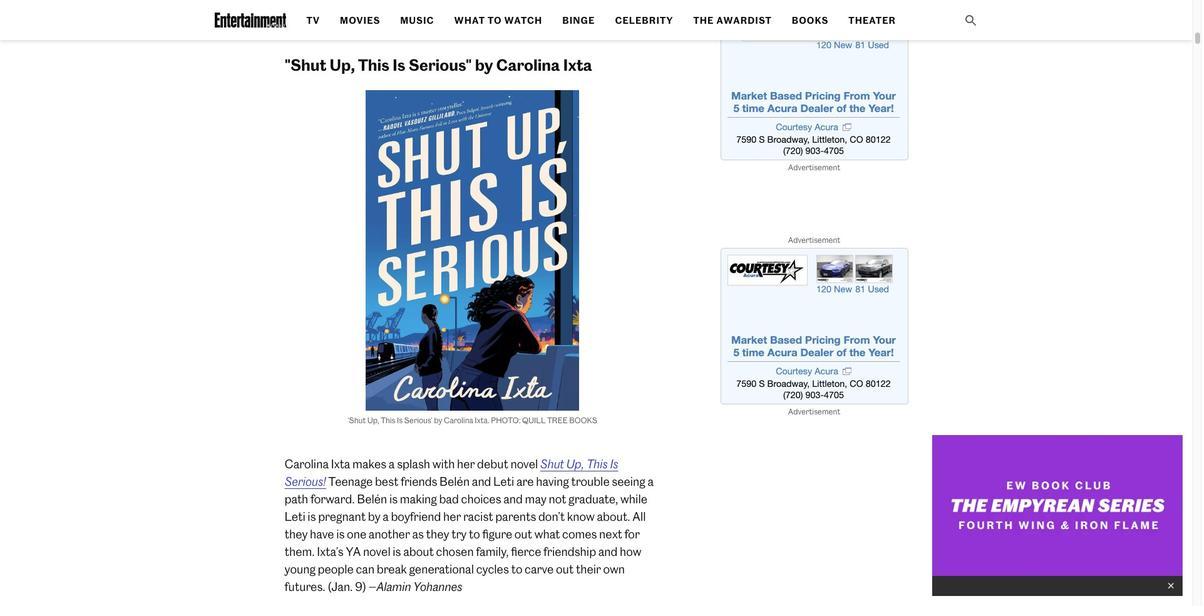 Task type: describe. For each thing, give the bounding box(es) containing it.
1 vertical spatial leti
[[285, 510, 306, 524]]

shut up, this is serious! link
[[285, 457, 619, 489]]

"shut
[[285, 55, 327, 74]]

making
[[400, 492, 437, 507]]

(jan.
[[328, 580, 353, 594]]

celebrity
[[616, 15, 674, 26]]

them.
[[285, 545, 315, 559]]

0 vertical spatial and
[[472, 475, 492, 489]]

'shut up, this is serious' by carolina ixta image
[[322, 90, 623, 411]]

people
[[318, 562, 354, 577]]

1 horizontal spatial out
[[556, 562, 574, 577]]

this for "shut
[[358, 55, 390, 74]]

have
[[310, 527, 334, 542]]

tv link
[[307, 15, 320, 26]]

graduate,
[[569, 492, 619, 507]]

chosen
[[436, 545, 474, 559]]

by inside teenage best friends belén and leti are having trouble seeing a path forward. belén is making bad choices and may not graduate, while leti is pregnant by a boyfriend her racist parents don't know about. all they have is one another as they try to figure out what comes next for them. ixta's ya novel is about chosen family, fierce friendship and how young people can break generational cycles to carve out their own futures. (jan. 9) —
[[368, 510, 381, 524]]

quill
[[523, 416, 546, 425]]

is up "have"
[[308, 510, 316, 524]]

ixta.
[[475, 416, 490, 425]]

"shut up, this is serious" by carolina ixta
[[285, 55, 593, 74]]

yohannes
[[414, 580, 463, 594]]

novel inside teenage best friends belén and leti are having trouble seeing a path forward. belén is making bad choices and may not graduate, while leti is pregnant by a boyfriend her racist parents don't know about. all they have is one another as they try to figure out what comes next for them. ixta's ya novel is about chosen family, fierce friendship and how young people can break generational cycles to carve out their own futures. (jan. 9) —
[[363, 545, 391, 559]]

alamin
[[377, 580, 411, 594]]

1 horizontal spatial belén
[[440, 475, 470, 489]]

1 horizontal spatial books
[[792, 15, 829, 26]]

another
[[369, 527, 410, 542]]

having
[[536, 475, 569, 489]]

1 vertical spatial to
[[512, 562, 523, 577]]

'shut up, this is serious' by carolina ixta.
[[348, 416, 490, 425]]

tv
[[307, 15, 320, 26]]

what to watch link
[[455, 15, 543, 26]]

friendship
[[544, 545, 596, 559]]

up, for "shut
[[330, 55, 355, 74]]

parents
[[496, 510, 537, 524]]

home image
[[215, 13, 287, 28]]

about.
[[597, 510, 631, 524]]

cycles
[[477, 562, 509, 577]]

makes
[[353, 457, 387, 471]]

2 horizontal spatial and
[[599, 545, 618, 559]]

shut
[[541, 457, 564, 471]]

pregnant
[[318, 510, 366, 524]]

by for serious'
[[434, 416, 443, 425]]

debut
[[477, 457, 509, 471]]

one
[[347, 527, 367, 542]]

about
[[404, 545, 434, 559]]

path
[[285, 492, 308, 507]]

9)
[[355, 580, 367, 594]]

is up break
[[393, 545, 401, 559]]

family,
[[476, 545, 509, 559]]

their
[[576, 562, 601, 577]]

is for shut
[[611, 457, 619, 471]]

1 vertical spatial a
[[648, 475, 654, 489]]

the
[[694, 15, 714, 26]]

theater
[[849, 15, 897, 26]]

0 vertical spatial ixta
[[563, 55, 593, 74]]

young
[[285, 562, 316, 577]]

carolina ixta makes a splash with her debut novel
[[285, 457, 541, 471]]

the awardist
[[694, 15, 772, 26]]

0 vertical spatial a
[[389, 457, 395, 471]]

tree
[[548, 416, 568, 425]]

boyfriend
[[391, 510, 441, 524]]

0 horizontal spatial books
[[570, 416, 598, 425]]

are
[[517, 475, 534, 489]]

is down the best
[[390, 492, 398, 507]]

2 advertisement region from the top
[[721, 248, 909, 405]]

the awardist link
[[694, 15, 772, 26]]

forward.
[[311, 492, 355, 507]]

next
[[600, 527, 623, 542]]

all
[[633, 510, 646, 524]]

with
[[433, 457, 455, 471]]

serious'
[[404, 416, 433, 425]]

shut up, this is serious!
[[285, 457, 619, 489]]

fierce
[[511, 545, 542, 559]]

this for 'shut
[[381, 416, 396, 425]]

is for "shut
[[393, 55, 406, 74]]

serious"
[[409, 55, 472, 74]]

break
[[377, 562, 407, 577]]

0 vertical spatial leti
[[494, 475, 515, 489]]

movies
[[340, 15, 380, 26]]

bad
[[439, 492, 459, 507]]

2 they from the left
[[426, 527, 449, 542]]



Task type: vqa. For each thing, say whether or not it's contained in the screenshot.
pregnant
yes



Task type: locate. For each thing, give the bounding box(es) containing it.
novel
[[511, 457, 538, 471], [363, 545, 391, 559]]

0 horizontal spatial out
[[515, 527, 533, 542]]

1 advertisement region from the top
[[721, 4, 909, 160]]

what
[[535, 527, 560, 542]]

seeing
[[612, 475, 646, 489]]

up, right 'shut
[[368, 416, 380, 425]]

by right serious"
[[475, 55, 493, 74]]

ixta down binge
[[563, 55, 593, 74]]

0 vertical spatial her
[[457, 457, 475, 471]]

1 horizontal spatial to
[[512, 562, 523, 577]]

1 vertical spatial carolina
[[444, 416, 474, 425]]

belén
[[440, 475, 470, 489], [357, 492, 387, 507]]

is up seeing
[[611, 457, 619, 471]]

2 vertical spatial up,
[[567, 457, 585, 471]]

2 horizontal spatial up,
[[567, 457, 585, 471]]

to down fierce at the left of page
[[512, 562, 523, 577]]

figure
[[483, 527, 513, 542]]

out up fierce at the left of page
[[515, 527, 533, 542]]

try
[[452, 527, 467, 542]]

carolina for ixta.
[[444, 416, 474, 425]]

1 horizontal spatial they
[[426, 527, 449, 542]]

comes
[[563, 527, 597, 542]]

carolina for ixta
[[496, 55, 560, 74]]

search image
[[964, 13, 979, 28]]

books
[[792, 15, 829, 26], [570, 416, 598, 425]]

2 vertical spatial by
[[368, 510, 381, 524]]

ixta
[[563, 55, 593, 74], [331, 457, 351, 471]]

carolina down watch
[[496, 55, 560, 74]]

teenage
[[329, 475, 373, 489]]

carolina left ixta.
[[444, 416, 474, 425]]

carve
[[525, 562, 554, 577]]

0 horizontal spatial belén
[[357, 492, 387, 507]]

up, right "shut
[[330, 55, 355, 74]]

is inside shut up, this is serious!
[[611, 457, 619, 471]]

1 horizontal spatial and
[[504, 492, 523, 507]]

1 vertical spatial books
[[570, 416, 598, 425]]

1 vertical spatial by
[[434, 416, 443, 425]]

may
[[525, 492, 547, 507]]

2 horizontal spatial carolina
[[496, 55, 560, 74]]

1 horizontal spatial novel
[[511, 457, 538, 471]]

her right with
[[457, 457, 475, 471]]

leti
[[494, 475, 515, 489], [285, 510, 306, 524]]

1 vertical spatial and
[[504, 492, 523, 507]]

0 vertical spatial books
[[792, 15, 829, 26]]

teenage best friends belén and leti are having trouble seeing a path forward. belén is making bad choices and may not graduate, while leti is pregnant by a boyfriend her racist parents don't know about. all they have is one another as they try to figure out what comes next for them. ixta's ya novel is about chosen family, fierce friendship and how young people can break generational cycles to carve out their own futures. (jan. 9) —
[[285, 475, 654, 594]]

binge
[[563, 15, 595, 26]]

0 vertical spatial this
[[358, 55, 390, 74]]

2 horizontal spatial by
[[475, 55, 493, 74]]

awardist
[[717, 15, 772, 26]]

splash
[[397, 457, 430, 471]]

her inside teenage best friends belén and leti are having trouble seeing a path forward. belén is making bad choices and may not graduate, while leti is pregnant by a boyfriend her racist parents don't know about. all they have is one another as they try to figure out what comes next for them. ixta's ya novel is about chosen family, fierce friendship and how young people can break generational cycles to carve out their own futures. (jan. 9) —
[[444, 510, 461, 524]]

up, for shut
[[567, 457, 585, 471]]

is for 'shut
[[397, 416, 403, 425]]

1 vertical spatial her
[[444, 510, 461, 524]]

'shut
[[348, 416, 366, 425]]

her down bad
[[444, 510, 461, 524]]

what to watch
[[455, 15, 543, 26]]

is left serious'
[[397, 416, 403, 425]]

music
[[401, 15, 435, 26]]

books right tree
[[570, 416, 598, 425]]

how
[[620, 545, 642, 559]]

ixta up teenage
[[331, 457, 351, 471]]

1 vertical spatial belén
[[357, 492, 387, 507]]

friends
[[401, 475, 438, 489]]

music link
[[401, 15, 435, 26]]

1 horizontal spatial by
[[434, 416, 443, 425]]

to
[[469, 527, 480, 542], [512, 562, 523, 577]]

0 vertical spatial by
[[475, 55, 493, 74]]

a up another
[[383, 510, 389, 524]]

this down movies
[[358, 55, 390, 74]]

1 horizontal spatial up,
[[368, 416, 380, 425]]

0 horizontal spatial leti
[[285, 510, 306, 524]]

2 vertical spatial a
[[383, 510, 389, 524]]

is left serious"
[[393, 55, 406, 74]]

1 vertical spatial this
[[381, 416, 396, 425]]

futures.
[[285, 580, 326, 594]]

generational
[[409, 562, 474, 577]]

and
[[472, 475, 492, 489], [504, 492, 523, 507], [599, 545, 618, 559]]

belén down the best
[[357, 492, 387, 507]]

2 vertical spatial this
[[587, 457, 608, 471]]

1 vertical spatial is
[[397, 416, 403, 425]]

up,
[[330, 55, 355, 74], [368, 416, 380, 425], [567, 457, 585, 471]]

novel up can at bottom
[[363, 545, 391, 559]]

0 horizontal spatial novel
[[363, 545, 391, 559]]

belén up bad
[[440, 475, 470, 489]]

this
[[358, 55, 390, 74], [381, 416, 396, 425], [587, 457, 608, 471]]

to right try at the left bottom of the page
[[469, 527, 480, 542]]

this for shut
[[587, 457, 608, 471]]

what
[[455, 15, 486, 26]]

by for serious"
[[475, 55, 493, 74]]

0 horizontal spatial by
[[368, 510, 381, 524]]

not
[[549, 492, 567, 507]]

for
[[625, 527, 640, 542]]

0 vertical spatial to
[[469, 527, 480, 542]]

1 vertical spatial advertisement region
[[721, 248, 909, 405]]

0 horizontal spatial to
[[469, 527, 480, 542]]

celebrity link
[[616, 15, 674, 26]]

ya
[[346, 545, 361, 559]]

books link
[[792, 15, 829, 26]]

0 horizontal spatial up,
[[330, 55, 355, 74]]

is
[[393, 55, 406, 74], [397, 416, 403, 425], [611, 457, 619, 471]]

1 vertical spatial out
[[556, 562, 574, 577]]

binge link
[[563, 15, 595, 26]]

can
[[356, 562, 375, 577]]

0 vertical spatial novel
[[511, 457, 538, 471]]

carolina
[[496, 55, 560, 74], [444, 416, 474, 425], [285, 457, 329, 471]]

to
[[488, 15, 502, 26]]

1 vertical spatial ixta
[[331, 457, 351, 471]]

and up the parents
[[504, 492, 523, 507]]

own
[[604, 562, 625, 577]]

as
[[412, 527, 424, 542]]

watch
[[505, 15, 543, 26]]

while
[[621, 492, 648, 507]]

0 horizontal spatial ixta
[[331, 457, 351, 471]]

2 vertical spatial carolina
[[285, 457, 329, 471]]

0 horizontal spatial carolina
[[285, 457, 329, 471]]

best
[[375, 475, 399, 489]]

choices
[[461, 492, 502, 507]]

books left the theater at the right top
[[792, 15, 829, 26]]

up, inside shut up, this is serious!
[[567, 457, 585, 471]]

up, up trouble
[[567, 457, 585, 471]]

advertisement region
[[721, 4, 909, 160], [721, 248, 909, 405]]

1 horizontal spatial leti
[[494, 475, 515, 489]]

this up trouble
[[587, 457, 608, 471]]

out down friendship
[[556, 562, 574, 577]]

0 vertical spatial up,
[[330, 55, 355, 74]]

movies link
[[340, 15, 380, 26]]

carolina up the serious!
[[285, 457, 329, 471]]

they up them.
[[285, 527, 308, 542]]

by right serious'
[[434, 416, 443, 425]]

0 vertical spatial out
[[515, 527, 533, 542]]

2 vertical spatial is
[[611, 457, 619, 471]]

ixta's
[[317, 545, 344, 559]]

by up another
[[368, 510, 381, 524]]

0 horizontal spatial they
[[285, 527, 308, 542]]

theater link
[[849, 15, 897, 26]]

—
[[369, 580, 377, 594]]

by
[[475, 55, 493, 74], [434, 416, 443, 425], [368, 510, 381, 524]]

0 vertical spatial is
[[393, 55, 406, 74]]

0 vertical spatial belén
[[440, 475, 470, 489]]

and up choices
[[472, 475, 492, 489]]

a up the best
[[389, 457, 395, 471]]

0 vertical spatial carolina
[[496, 55, 560, 74]]

leti down 'debut' in the left bottom of the page
[[494, 475, 515, 489]]

0 horizontal spatial and
[[472, 475, 492, 489]]

know
[[567, 510, 595, 524]]

2 vertical spatial and
[[599, 545, 618, 559]]

this inside shut up, this is serious!
[[587, 457, 608, 471]]

and down next
[[599, 545, 618, 559]]

racist
[[464, 510, 493, 524]]

1 vertical spatial novel
[[363, 545, 391, 559]]

alamin yohannes
[[377, 580, 463, 594]]

novel up the are
[[511, 457, 538, 471]]

0 vertical spatial advertisement region
[[721, 4, 909, 160]]

up, for 'shut
[[368, 416, 380, 425]]

1 vertical spatial up,
[[368, 416, 380, 425]]

1 horizontal spatial ixta
[[563, 55, 593, 74]]

they right the as
[[426, 527, 449, 542]]

out
[[515, 527, 533, 542], [556, 562, 574, 577]]

a right seeing
[[648, 475, 654, 489]]

is left one
[[337, 527, 345, 542]]

leti down path
[[285, 510, 306, 524]]

don't
[[539, 510, 565, 524]]

quill tree books
[[523, 416, 598, 425]]

1 horizontal spatial carolina
[[444, 416, 474, 425]]

trouble
[[572, 475, 610, 489]]

a
[[389, 457, 395, 471], [648, 475, 654, 489], [383, 510, 389, 524]]

is
[[390, 492, 398, 507], [308, 510, 316, 524], [337, 527, 345, 542], [393, 545, 401, 559]]

1 they from the left
[[285, 527, 308, 542]]

this left serious'
[[381, 416, 396, 425]]



